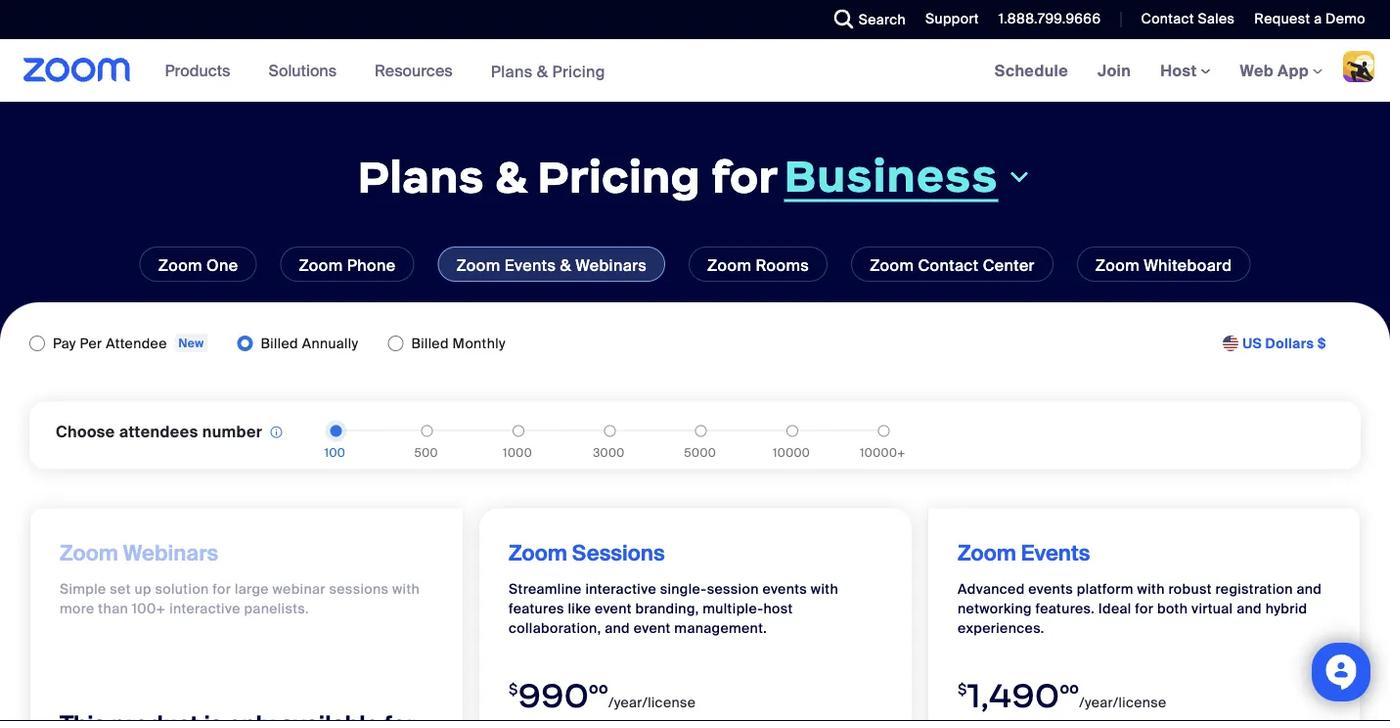 Task type: describe. For each thing, give the bounding box(es) containing it.
advanced events platform with robust registration and networking features. ideal for both virtual and hybrid experiences.
[[958, 580, 1323, 638]]

0 vertical spatial event
[[595, 600, 632, 618]]

1.888.799.9666
[[999, 10, 1102, 28]]

management.
[[675, 620, 767, 638]]

for inside advanced events platform with robust registration and networking features. ideal for both virtual and hybrid experiences.
[[1136, 600, 1154, 618]]

down image
[[1007, 165, 1033, 188]]

dollars
[[1266, 335, 1315, 353]]

solutions button
[[269, 39, 346, 102]]

schedule
[[995, 60, 1069, 81]]

with inside advanced events platform with robust registration and networking features. ideal for both virtual and hybrid experiences.
[[1138, 580, 1166, 599]]

per
[[80, 334, 102, 352]]

host button
[[1161, 60, 1211, 81]]

like
[[568, 600, 591, 618]]

zoom for zoom sessions
[[509, 540, 568, 568]]

0 vertical spatial contact
[[1142, 10, 1195, 28]]

3000
[[593, 445, 625, 460]]

branding,
[[636, 600, 699, 618]]

new
[[179, 335, 204, 350]]

plans for plans & pricing for
[[358, 149, 485, 205]]

than
[[98, 600, 128, 618]]

resources
[[375, 60, 453, 81]]

1000
[[503, 445, 532, 460]]

$ 990 00 /year/license
[[509, 674, 696, 716]]

plans for plans & pricing
[[491, 61, 533, 81]]

billed for billed monthly
[[411, 334, 449, 352]]

zoom for zoom whiteboard
[[1096, 255, 1140, 276]]

single-
[[660, 580, 707, 599]]

business
[[785, 148, 999, 204]]

10000+ attendees radio
[[878, 425, 890, 437]]

one
[[207, 255, 238, 276]]

simple
[[60, 580, 106, 599]]

zoom contact center
[[870, 255, 1035, 276]]

multiple-
[[703, 600, 764, 618]]

web app
[[1241, 60, 1310, 81]]

annually
[[302, 334, 359, 352]]

zoom webinars
[[60, 540, 218, 568]]

us dollars $ button
[[1243, 334, 1327, 354]]

zoom for zoom events
[[958, 540, 1017, 568]]

features.
[[1036, 600, 1095, 618]]

zoom for zoom contact center
[[870, 255, 914, 276]]

app
[[1278, 60, 1310, 81]]

5000 attendees radio
[[696, 425, 707, 437]]

more
[[60, 600, 95, 618]]

zoom phone
[[299, 255, 396, 276]]

tabs of zoom services tab list
[[29, 247, 1362, 282]]

search
[[859, 10, 906, 28]]

solution
[[155, 580, 209, 599]]

990
[[519, 674, 589, 716]]

plans & pricing
[[491, 61, 606, 81]]

and for 990
[[605, 620, 630, 638]]

and for 1,490
[[1237, 600, 1263, 618]]

100 attendees radio
[[330, 425, 342, 437]]

zoom one
[[158, 255, 238, 276]]

1000 attendees radio
[[513, 425, 525, 437]]

join link
[[1084, 39, 1146, 102]]

streamline
[[509, 580, 582, 599]]

advanced
[[958, 580, 1025, 599]]

solutions
[[269, 60, 337, 81]]

business button
[[785, 148, 1033, 204]]

demo
[[1326, 10, 1366, 28]]

large
[[235, 580, 269, 599]]

sessions
[[572, 540, 665, 568]]

zoom for zoom rooms
[[708, 255, 752, 276]]

both
[[1158, 600, 1189, 618]]

choose attendees number
[[56, 421, 267, 442]]

attendees
[[119, 421, 198, 442]]

hybrid
[[1266, 600, 1308, 618]]

attendee
[[106, 334, 167, 352]]

host
[[1161, 60, 1202, 81]]

us
[[1243, 335, 1263, 353]]

registration
[[1216, 580, 1294, 599]]

a
[[1315, 10, 1323, 28]]

5000
[[685, 445, 717, 460]]

zoom for zoom events & webinars
[[457, 255, 501, 276]]

option group containing pay per attendee
[[29, 328, 506, 360]]

webinars inside tabs of zoom services tab list
[[576, 255, 647, 276]]

$ inside popup button
[[1318, 335, 1327, 353]]

session
[[707, 580, 759, 599]]

pricing for plans & pricing
[[552, 61, 606, 81]]

zoom rooms
[[708, 255, 810, 276]]

banner containing products
[[0, 39, 1391, 103]]

interactive inside streamline interactive single-session events with features like event branding, multiple-host collaboration, and event management.
[[586, 580, 657, 599]]

ideal
[[1099, 600, 1132, 618]]

choose attendees number option group
[[29, 402, 1362, 469]]

500
[[415, 445, 438, 460]]

web
[[1241, 60, 1274, 81]]

zoom logo image
[[23, 58, 131, 82]]

support
[[926, 10, 980, 28]]

00 for 990
[[589, 682, 609, 697]]

products
[[165, 60, 230, 81]]

main content containing business
[[0, 39, 1391, 721]]

panelists.
[[244, 600, 309, 618]]

billed for billed annually
[[261, 334, 299, 352]]

billed monthly
[[411, 334, 506, 352]]

with inside streamline interactive single-session events with features like event branding, multiple-host collaboration, and event management.
[[811, 580, 839, 599]]

us dollars $
[[1243, 335, 1327, 353]]

number
[[202, 421, 263, 442]]

platform
[[1077, 580, 1134, 599]]

plans & pricing for
[[358, 149, 779, 205]]

zoom for zoom phone
[[299, 255, 343, 276]]

interactive inside simple set up solution for large webinar sessions with more than 100+ interactive panelists.
[[169, 600, 240, 618]]

events for zoom events
[[1022, 540, 1091, 568]]



Task type: locate. For each thing, give the bounding box(es) containing it.
events
[[763, 580, 808, 599], [1029, 580, 1074, 599]]

plans inside "product information" navigation
[[491, 61, 533, 81]]

0 vertical spatial for
[[712, 149, 779, 205]]

whiteboard
[[1144, 255, 1233, 276]]

1 with from the left
[[392, 580, 420, 599]]

00 inside $ 1,490 00 /year/license
[[1060, 682, 1080, 697]]

2 horizontal spatial &
[[560, 255, 572, 276]]

and right the collaboration,
[[605, 620, 630, 638]]

request a demo link
[[1240, 0, 1391, 39], [1255, 10, 1366, 28]]

2 horizontal spatial and
[[1297, 580, 1323, 599]]

web app button
[[1241, 60, 1323, 81]]

00
[[589, 682, 609, 697], [1060, 682, 1080, 697]]

events for zoom events & webinars
[[505, 255, 556, 276]]

0 horizontal spatial events
[[505, 255, 556, 276]]

0 horizontal spatial billed
[[261, 334, 299, 352]]

100
[[325, 445, 346, 460]]

pricing for plans & pricing for
[[538, 149, 701, 205]]

2 horizontal spatial for
[[1136, 600, 1154, 618]]

and inside streamline interactive single-session events with features like event branding, multiple-host collaboration, and event management.
[[605, 620, 630, 638]]

networking
[[958, 600, 1032, 618]]

request a demo
[[1255, 10, 1366, 28]]

$ inside the $ 990 00 /year/license
[[509, 680, 519, 699]]

0 vertical spatial events
[[505, 255, 556, 276]]

0 horizontal spatial 00
[[589, 682, 609, 697]]

1 horizontal spatial contact
[[1142, 10, 1195, 28]]

interactive down solution
[[169, 600, 240, 618]]

0 horizontal spatial /year/license
[[609, 693, 696, 712]]

request
[[1255, 10, 1311, 28]]

join
[[1098, 60, 1132, 81]]

collaboration,
[[509, 620, 601, 638]]

/year/license down branding,
[[609, 693, 696, 712]]

zoom up streamline
[[509, 540, 568, 568]]

0 horizontal spatial contact
[[919, 255, 979, 276]]

0 vertical spatial pricing
[[552, 61, 606, 81]]

billed left "annually"
[[261, 334, 299, 352]]

monthly
[[453, 334, 506, 352]]

contact sales
[[1142, 10, 1236, 28]]

learn more about choose attendees number image
[[271, 421, 282, 444]]

for
[[712, 149, 779, 205], [213, 580, 231, 599], [1136, 600, 1154, 618]]

1 vertical spatial pricing
[[538, 149, 701, 205]]

sessions
[[329, 580, 389, 599]]

2 /year/license from the left
[[1080, 693, 1167, 712]]

1 vertical spatial events
[[1022, 540, 1091, 568]]

2 vertical spatial for
[[1136, 600, 1154, 618]]

zoom whiteboard
[[1096, 255, 1233, 276]]

00 for 1,490
[[1060, 682, 1080, 697]]

plans & pricing link
[[491, 61, 606, 81], [491, 61, 606, 81]]

/year/license for 1,490
[[1080, 693, 1167, 712]]

event right the like
[[595, 600, 632, 618]]

host
[[764, 600, 793, 618]]

zoom events & webinars
[[457, 255, 647, 276]]

zoom sessions
[[509, 540, 665, 568]]

0 horizontal spatial for
[[213, 580, 231, 599]]

events inside advanced events platform with robust registration and networking features. ideal for both virtual and hybrid experiences.
[[1029, 580, 1074, 599]]

schedule link
[[980, 39, 1084, 102]]

1 vertical spatial &
[[495, 149, 527, 205]]

100+
[[132, 600, 166, 618]]

pricing
[[552, 61, 606, 81], [538, 149, 701, 205]]

3 with from the left
[[1138, 580, 1166, 599]]

/year/license
[[609, 693, 696, 712], [1080, 693, 1167, 712]]

billed left monthly
[[411, 334, 449, 352]]

1 horizontal spatial plans
[[491, 61, 533, 81]]

events
[[505, 255, 556, 276], [1022, 540, 1091, 568]]

/year/license inside the $ 990 00 /year/license
[[609, 693, 696, 712]]

with up 'both'
[[1138, 580, 1166, 599]]

$ down experiences.
[[958, 680, 968, 699]]

zoom for zoom one
[[158, 255, 202, 276]]

$ for 990
[[509, 680, 519, 699]]

00 down the collaboration,
[[589, 682, 609, 697]]

choose
[[56, 421, 115, 442]]

1 vertical spatial contact
[[919, 255, 979, 276]]

events up features.
[[1029, 580, 1074, 599]]

with
[[392, 580, 420, 599], [811, 580, 839, 599], [1138, 580, 1166, 599]]

1 horizontal spatial billed
[[411, 334, 449, 352]]

choose attendees number application
[[56, 419, 325, 444]]

1.888.799.9666 button
[[984, 0, 1106, 39], [999, 10, 1102, 28]]

and
[[1297, 580, 1323, 599], [1237, 600, 1263, 618], [605, 620, 630, 638]]

2 vertical spatial and
[[605, 620, 630, 638]]

features
[[509, 600, 565, 618]]

1 horizontal spatial /year/license
[[1080, 693, 1167, 712]]

$ 1,490 00 /year/license
[[958, 674, 1167, 716]]

0 horizontal spatial and
[[605, 620, 630, 638]]

zoom up simple
[[60, 540, 118, 568]]

experiences.
[[958, 620, 1045, 638]]

/year/license inside $ 1,490 00 /year/license
[[1080, 693, 1167, 712]]

robust
[[1169, 580, 1212, 599]]

2 horizontal spatial $
[[1318, 335, 1327, 353]]

2 billed from the left
[[411, 334, 449, 352]]

1 horizontal spatial event
[[634, 620, 671, 638]]

2 events from the left
[[1029, 580, 1074, 599]]

interactive down sessions
[[586, 580, 657, 599]]

2 horizontal spatial with
[[1138, 580, 1166, 599]]

1 vertical spatial webinars
[[123, 540, 218, 568]]

with inside simple set up solution for large webinar sessions with more than 100+ interactive panelists.
[[392, 580, 420, 599]]

1 horizontal spatial webinars
[[576, 255, 647, 276]]

product information navigation
[[150, 39, 620, 103]]

1 horizontal spatial for
[[712, 149, 779, 205]]

&
[[537, 61, 548, 81], [495, 149, 527, 205], [560, 255, 572, 276]]

zoom left whiteboard
[[1096, 255, 1140, 276]]

banner
[[0, 39, 1391, 103]]

pricing inside "product information" navigation
[[552, 61, 606, 81]]

contact left sales
[[1142, 10, 1195, 28]]

$
[[1318, 335, 1327, 353], [509, 680, 519, 699], [958, 680, 968, 699]]

center
[[983, 255, 1035, 276]]

00 down features.
[[1060, 682, 1080, 697]]

1 horizontal spatial &
[[537, 61, 548, 81]]

profile picture image
[[1344, 51, 1375, 82]]

0 vertical spatial webinars
[[576, 255, 647, 276]]

0 vertical spatial plans
[[491, 61, 533, 81]]

& for plans & pricing for
[[495, 149, 527, 205]]

plans
[[491, 61, 533, 81], [358, 149, 485, 205]]

pay
[[53, 334, 76, 352]]

simple set up solution for large webinar sessions with more than 100+ interactive panelists.
[[60, 580, 420, 618]]

1 00 from the left
[[589, 682, 609, 697]]

option group
[[29, 328, 506, 360]]

0 horizontal spatial events
[[763, 580, 808, 599]]

with right session
[[811, 580, 839, 599]]

2 vertical spatial &
[[560, 255, 572, 276]]

2 00 from the left
[[1060, 682, 1080, 697]]

billed
[[261, 334, 299, 352], [411, 334, 449, 352]]

pricing inside main content
[[538, 149, 701, 205]]

1 vertical spatial interactive
[[169, 600, 240, 618]]

0 horizontal spatial &
[[495, 149, 527, 205]]

0 vertical spatial interactive
[[586, 580, 657, 599]]

billed annually
[[261, 334, 359, 352]]

events up host
[[763, 580, 808, 599]]

0 horizontal spatial event
[[595, 600, 632, 618]]

zoom for zoom webinars
[[60, 540, 118, 568]]

1 events from the left
[[763, 580, 808, 599]]

for up 'zoom rooms'
[[712, 149, 779, 205]]

events inside tabs of zoom services tab list
[[505, 255, 556, 276]]

$ inside $ 1,490 00 /year/license
[[958, 680, 968, 699]]

0 vertical spatial and
[[1297, 580, 1323, 599]]

zoom down business
[[870, 255, 914, 276]]

webinar
[[273, 580, 326, 599]]

1 vertical spatial for
[[213, 580, 231, 599]]

/year/license for 990
[[609, 693, 696, 712]]

resources button
[[375, 39, 462, 102]]

support link
[[911, 0, 984, 39], [926, 10, 980, 28]]

0 horizontal spatial with
[[392, 580, 420, 599]]

set
[[110, 580, 131, 599]]

zoom events
[[958, 540, 1091, 568]]

1,490
[[968, 674, 1060, 716]]

phone
[[347, 255, 396, 276]]

0 horizontal spatial $
[[509, 680, 519, 699]]

contact
[[1142, 10, 1195, 28], [919, 255, 979, 276]]

events up features.
[[1022, 540, 1091, 568]]

1 horizontal spatial events
[[1029, 580, 1074, 599]]

pay per attendee new
[[53, 334, 204, 352]]

contact sales link
[[1127, 0, 1240, 39], [1142, 10, 1236, 28]]

2 with from the left
[[811, 580, 839, 599]]

0 horizontal spatial interactive
[[169, 600, 240, 618]]

zoom left one
[[158, 255, 202, 276]]

webinars
[[576, 255, 647, 276], [123, 540, 218, 568]]

contact inside tabs of zoom services tab list
[[919, 255, 979, 276]]

event
[[595, 600, 632, 618], [634, 620, 671, 638]]

1 horizontal spatial 00
[[1060, 682, 1080, 697]]

1 vertical spatial plans
[[358, 149, 485, 205]]

zoom up monthly
[[457, 255, 501, 276]]

0 horizontal spatial plans
[[358, 149, 485, 205]]

3000 attendees radio
[[604, 425, 616, 437]]

and down registration at the right of page
[[1237, 600, 1263, 618]]

with right sessions
[[392, 580, 420, 599]]

products button
[[165, 39, 239, 102]]

/year/license down ideal
[[1080, 693, 1167, 712]]

zoom left rooms in the top right of the page
[[708, 255, 752, 276]]

$ right "dollars"
[[1318, 335, 1327, 353]]

1 horizontal spatial $
[[958, 680, 968, 699]]

& for plans & pricing
[[537, 61, 548, 81]]

virtual
[[1192, 600, 1234, 618]]

event down branding,
[[634, 620, 671, 638]]

events up monthly
[[505, 255, 556, 276]]

0 horizontal spatial webinars
[[123, 540, 218, 568]]

1 billed from the left
[[261, 334, 299, 352]]

sales
[[1199, 10, 1236, 28]]

00 inside the $ 990 00 /year/license
[[589, 682, 609, 697]]

main content
[[0, 39, 1391, 721]]

10000+
[[860, 445, 906, 460]]

& inside "product information" navigation
[[537, 61, 548, 81]]

$ down the collaboration,
[[509, 680, 519, 699]]

for inside simple set up solution for large webinar sessions with more than 100+ interactive panelists.
[[213, 580, 231, 599]]

zoom up advanced
[[958, 540, 1017, 568]]

events inside streamline interactive single-session events with features like event branding, multiple-host collaboration, and event management.
[[763, 580, 808, 599]]

and up hybrid
[[1297, 580, 1323, 599]]

search button
[[820, 0, 911, 39]]

0 vertical spatial &
[[537, 61, 548, 81]]

1 horizontal spatial with
[[811, 580, 839, 599]]

1 horizontal spatial events
[[1022, 540, 1091, 568]]

rooms
[[756, 255, 810, 276]]

1 vertical spatial event
[[634, 620, 671, 638]]

& inside tabs of zoom services tab list
[[560, 255, 572, 276]]

10000 attendees radio
[[787, 425, 799, 437]]

1 horizontal spatial interactive
[[586, 580, 657, 599]]

zoom left phone
[[299, 255, 343, 276]]

for left 'both'
[[1136, 600, 1154, 618]]

for left large
[[213, 580, 231, 599]]

10000
[[773, 445, 811, 460]]

1 /year/license from the left
[[609, 693, 696, 712]]

meetings navigation
[[980, 39, 1391, 103]]

500 attendees radio
[[422, 425, 433, 437]]

1 horizontal spatial and
[[1237, 600, 1263, 618]]

$ for 1,490
[[958, 680, 968, 699]]

contact left center
[[919, 255, 979, 276]]

1 vertical spatial and
[[1237, 600, 1263, 618]]

up
[[135, 580, 152, 599]]



Task type: vqa. For each thing, say whether or not it's contained in the screenshot.
SEARCH
yes



